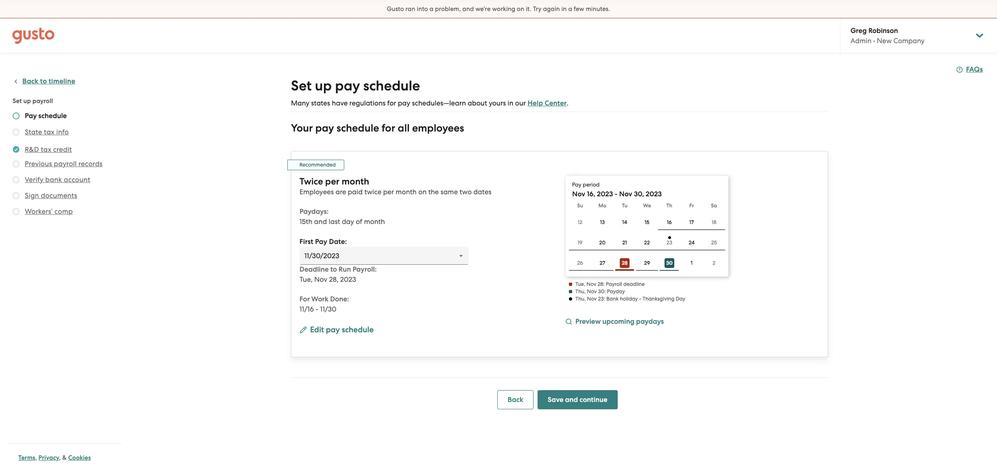 Task type: describe. For each thing, give the bounding box(es) containing it.
check image for previous
[[13, 160, 20, 167]]

up for payroll
[[23, 97, 31, 105]]

29
[[645, 260, 651, 266]]

work
[[312, 295, 329, 303]]

save and continue button
[[538, 390, 618, 409]]

15
[[645, 219, 650, 225]]

account
[[64, 176, 90, 184]]

state tax info
[[25, 128, 69, 136]]

two
[[460, 188, 472, 196]]

minutes.
[[586, 5, 611, 13]]

26
[[578, 260, 583, 266]]

paydays:
[[300, 207, 329, 216]]

employees
[[412, 122, 465, 134]]

module__icon___go7vc image for preview upcoming paydays
[[566, 318, 573, 325]]

1 , from the left
[[35, 454, 37, 461]]

check image for state
[[13, 129, 20, 136]]

pay up have
[[335, 77, 360, 94]]

workers' comp button
[[25, 206, 73, 216]]

sign documents
[[25, 191, 77, 200]]

first
[[300, 237, 314, 246]]

sign documents button
[[25, 191, 77, 200]]

sign
[[25, 191, 39, 200]]

1 horizontal spatial in
[[562, 5, 567, 13]]

back to timeline
[[22, 77, 75, 86]]

tu
[[622, 202, 628, 209]]

records
[[79, 160, 103, 168]]

pay schedule list
[[13, 112, 119, 218]]

the
[[429, 188, 439, 196]]

module__icon___go7vc image for edit pay schedule
[[300, 326, 307, 333]]

11/30
[[320, 305, 337, 313]]

last
[[329, 217, 340, 226]]

terms , privacy , & cookies
[[18, 454, 91, 461]]

thu, nov 30 : payday
[[576, 288, 625, 294]]

privacy
[[39, 454, 59, 461]]

1 a from the left
[[430, 5, 434, 13]]

set for set up pay schedule
[[291, 77, 312, 94]]

pay period nov 16, 2023 - nov 30, 2023
[[572, 181, 662, 198]]

save
[[548, 395, 564, 404]]

16,
[[587, 190, 596, 198]]

thu, for thu, nov 23 : bank holiday - thanksgiving day
[[576, 296, 586, 302]]

thu, for thu, nov 30 : payday
[[576, 288, 586, 294]]

same
[[441, 188, 458, 196]]

0 horizontal spatial 30
[[598, 288, 605, 294]]

0 vertical spatial 23
[[667, 240, 673, 246]]

greg
[[851, 26, 867, 35]]

state
[[25, 128, 42, 136]]

28,
[[329, 275, 339, 283]]

2023 inside deadline to run payroll: tue, nov 28, 2023
[[340, 275, 356, 283]]

set up payroll
[[13, 97, 53, 105]]

check image for verify
[[13, 176, 20, 183]]

up for pay
[[315, 77, 332, 94]]

faqs button
[[957, 65, 984, 75]]

2 horizontal spatial -
[[640, 296, 642, 302]]

state tax info button
[[25, 127, 69, 137]]

nov down tue, nov 28 : payroll deadline
[[587, 288, 597, 294]]

schedule inside button
[[342, 325, 374, 334]]

previous payroll records
[[25, 160, 103, 168]]

27
[[600, 260, 606, 266]]

deadline
[[624, 281, 645, 287]]

paid
[[348, 188, 363, 196]]

in inside "many states have regulations for pay schedules—learn about yours in our help center ."
[[508, 99, 514, 107]]

0 horizontal spatial 23
[[598, 296, 604, 302]]

pay inside "many states have regulations for pay schedules—learn about yours in our help center ."
[[398, 99, 411, 107]]

set up pay schedule
[[291, 77, 420, 94]]

2 a from the left
[[569, 5, 573, 13]]

back for back
[[508, 395, 524, 404]]

bank
[[45, 176, 62, 184]]

new
[[878, 37, 892, 45]]

for
[[300, 295, 310, 303]]

for inside "many states have regulations for pay schedules—learn about yours in our help center ."
[[388, 99, 396, 107]]

terms
[[18, 454, 35, 461]]

previous
[[25, 160, 52, 168]]

: for tue, nov 28
[[604, 281, 605, 287]]

0 horizontal spatial per
[[325, 176, 340, 187]]

all
[[398, 122, 410, 134]]

run
[[339, 265, 351, 274]]

13
[[600, 219, 605, 225]]

sa
[[711, 202, 718, 209]]

dates
[[474, 188, 492, 196]]

1 vertical spatial month
[[396, 188, 417, 196]]

have
[[332, 99, 348, 107]]

1 horizontal spatial on
[[517, 5, 525, 13]]

tue, inside deadline to run payroll: tue, nov 28, 2023
[[300, 275, 313, 283]]

25
[[712, 239, 717, 246]]

2
[[713, 260, 716, 266]]

ran
[[406, 5, 416, 13]]

1 check image from the top
[[13, 112, 20, 119]]

16
[[667, 219, 672, 225]]

0 vertical spatial month
[[342, 176, 369, 187]]

24
[[689, 239, 695, 246]]

first pay date:
[[300, 237, 347, 246]]

and inside save and continue button
[[566, 395, 578, 404]]

1 horizontal spatial pay
[[315, 237, 328, 246]]

holiday
[[620, 296, 638, 302]]

few
[[574, 5, 585, 13]]

deadline
[[300, 265, 329, 274]]

- inside the for work done: 11/16 - 11/30
[[316, 305, 319, 313]]

th
[[667, 202, 673, 209]]

documents
[[41, 191, 77, 200]]

your pay schedule for all employees
[[291, 122, 465, 134]]

employees
[[300, 188, 334, 196]]

thu, nov 23 : bank holiday - thanksgiving day
[[576, 296, 686, 302]]

payroll
[[606, 281, 623, 287]]

workers'
[[25, 207, 53, 215]]

11/16
[[300, 305, 314, 313]]

schedule down regulations
[[337, 122, 379, 134]]

edit pay schedule
[[310, 325, 374, 334]]

fr
[[690, 202, 695, 209]]

edit pay schedule button
[[300, 324, 374, 336]]

pay for pay schedule
[[25, 112, 37, 120]]

payroll:
[[353, 265, 377, 274]]

twice per month employees are paid twice per month on the same two dates
[[300, 176, 492, 196]]

0 vertical spatial 28
[[622, 260, 628, 266]]

: for thu, nov 30
[[605, 288, 606, 294]]

verify
[[25, 176, 44, 184]]

day
[[676, 296, 686, 302]]

credit
[[53, 145, 72, 154]]



Task type: locate. For each thing, give the bounding box(es) containing it.
2 horizontal spatial 2023
[[646, 190, 662, 198]]

1 horizontal spatial set
[[291, 77, 312, 94]]

payroll
[[32, 97, 53, 105], [54, 160, 77, 168]]

0 horizontal spatial 28
[[598, 281, 604, 287]]

are
[[336, 188, 346, 196]]

check image
[[13, 129, 20, 136], [13, 160, 20, 167]]

0 vertical spatial pay
[[25, 112, 37, 120]]

1 horizontal spatial per
[[383, 188, 394, 196]]

month left 'the'
[[396, 188, 417, 196]]

pay right edit
[[326, 325, 340, 334]]

back for back to timeline
[[22, 77, 38, 86]]

nov down deadline
[[315, 275, 328, 283]]

nov up thu, nov 30 : payday
[[587, 281, 597, 287]]

:
[[604, 281, 605, 287], [605, 288, 606, 294], [604, 296, 606, 302]]

check image left sign at left top
[[13, 192, 20, 199]]

0 vertical spatial tax
[[44, 128, 55, 136]]

2 vertical spatial pay
[[315, 237, 328, 246]]

tue,
[[300, 275, 313, 283], [576, 281, 586, 287]]

and down paydays:
[[314, 217, 327, 226]]

terms link
[[18, 454, 35, 461]]

back
[[22, 77, 38, 86], [508, 395, 524, 404]]

0 vertical spatial to
[[40, 77, 47, 86]]

mo
[[599, 202, 607, 209]]

back button
[[498, 390, 534, 409]]

30 down tue, nov 28 : payroll deadline
[[598, 288, 605, 294]]

1 horizontal spatial ,
[[59, 454, 61, 461]]

0 vertical spatial and
[[463, 5, 474, 13]]

back inside button
[[22, 77, 38, 86]]

tue, up thu, nov 30 : payday
[[576, 281, 586, 287]]

company
[[894, 37, 925, 45]]

payroll down credit
[[54, 160, 77, 168]]

date:
[[329, 237, 347, 246]]

1 horizontal spatial to
[[331, 265, 337, 274]]

a left few
[[569, 5, 573, 13]]

1 vertical spatial on
[[419, 188, 427, 196]]

info
[[56, 128, 69, 136]]

3 check image from the top
[[13, 192, 20, 199]]

tax right r&d
[[41, 145, 51, 154]]

tax for credit
[[41, 145, 51, 154]]

to inside button
[[40, 77, 47, 86]]

1 vertical spatial for
[[382, 122, 396, 134]]

nov up the tu
[[620, 190, 633, 198]]

- inside pay period nov 16, 2023 - nov 30, 2023
[[615, 190, 618, 198]]

1 horizontal spatial payroll
[[54, 160, 77, 168]]

: down tue, nov 28 : payroll deadline
[[605, 288, 606, 294]]

0 horizontal spatial in
[[508, 99, 514, 107]]

0 horizontal spatial ,
[[35, 454, 37, 461]]

on inside twice per month employees are paid twice per month on the same two dates
[[419, 188, 427, 196]]

23 down 16
[[667, 240, 673, 246]]

on left 'the'
[[419, 188, 427, 196]]

1 vertical spatial set
[[13, 97, 22, 105]]

pay right first
[[315, 237, 328, 246]]

0 vertical spatial check image
[[13, 129, 20, 136]]

2 , from the left
[[59, 454, 61, 461]]

a right "into"
[[430, 5, 434, 13]]

0 horizontal spatial back
[[22, 77, 38, 86]]

paydays: 15th and last day of month
[[300, 207, 385, 226]]

to
[[40, 77, 47, 86], [331, 265, 337, 274]]

your
[[291, 122, 313, 134]]

per right twice
[[383, 188, 394, 196]]

28 down 21
[[622, 260, 628, 266]]

for right regulations
[[388, 99, 396, 107]]

yours
[[489, 99, 506, 107]]

bank
[[607, 296, 619, 302]]

of
[[356, 217, 363, 226]]

cookies
[[68, 454, 91, 461]]

0 horizontal spatial to
[[40, 77, 47, 86]]

to for timeline
[[40, 77, 47, 86]]

20
[[600, 239, 606, 246]]

again
[[543, 5, 560, 13]]

2 vertical spatial and
[[566, 395, 578, 404]]

1 vertical spatial 30
[[598, 288, 605, 294]]

back to timeline button
[[13, 77, 75, 86]]

1
[[691, 260, 693, 266]]

pay for pay period nov 16, 2023 - nov 30, 2023
[[572, 181, 582, 188]]

check image up circle check icon
[[13, 129, 20, 136]]

r&d tax credit
[[25, 145, 72, 154]]

in left our
[[508, 99, 514, 107]]

1 vertical spatial check image
[[13, 160, 20, 167]]

circle check image
[[13, 145, 20, 154]]

1 horizontal spatial tue,
[[576, 281, 586, 287]]

robinson
[[869, 26, 899, 35]]

module__icon___go7vc image inside edit pay schedule button
[[300, 326, 307, 333]]

1 vertical spatial back
[[508, 395, 524, 404]]

23 down thu, nov 30 : payday
[[598, 296, 604, 302]]

done:
[[330, 295, 349, 303]]

module__icon___go7vc image left preview
[[566, 318, 573, 325]]

to left timeline
[[40, 77, 47, 86]]

1 vertical spatial up
[[23, 97, 31, 105]]

0 vertical spatial for
[[388, 99, 396, 107]]

2 thu, from the top
[[576, 296, 586, 302]]

home image
[[12, 27, 55, 44]]

0 horizontal spatial pay
[[25, 112, 37, 120]]

set for set up payroll
[[13, 97, 22, 105]]

we're
[[476, 5, 491, 13]]

pay left period on the top
[[572, 181, 582, 188]]

month right of
[[364, 217, 385, 226]]

1 vertical spatial 23
[[598, 296, 604, 302]]

module__icon___go7vc image inside preview upcoming paydays button
[[566, 318, 573, 325]]

many states have regulations for pay schedules—learn about yours in our help center .
[[291, 99, 569, 108]]

to for run
[[331, 265, 337, 274]]

2023 up mo
[[597, 190, 613, 198]]

- right 11/16
[[316, 305, 319, 313]]

30 left 1
[[667, 260, 673, 266]]

schedule inside list
[[38, 112, 67, 120]]

0 horizontal spatial set
[[13, 97, 22, 105]]

pay right 'your'
[[316, 122, 334, 134]]

schedule down done:
[[342, 325, 374, 334]]

1 horizontal spatial 2023
[[597, 190, 613, 198]]

0 vertical spatial on
[[517, 5, 525, 13]]

1 thu, from the top
[[576, 288, 586, 294]]

for work done: 11/16 - 11/30
[[300, 295, 349, 313]]

and right "save" at the bottom of the page
[[566, 395, 578, 404]]

: left bank
[[604, 296, 606, 302]]

previous payroll records button
[[25, 159, 103, 169]]

set down the back to timeline button
[[13, 97, 22, 105]]

28
[[622, 260, 628, 266], [598, 281, 604, 287]]

- right holiday
[[640, 296, 642, 302]]

tax
[[44, 128, 55, 136], [41, 145, 51, 154]]

tax for info
[[44, 128, 55, 136]]

help center link
[[528, 99, 567, 108]]

0 vertical spatial thu,
[[576, 288, 586, 294]]

0 vertical spatial up
[[315, 77, 332, 94]]

1 horizontal spatial module__icon___go7vc image
[[566, 318, 573, 325]]

12
[[578, 219, 583, 225]]

nov
[[573, 190, 586, 198], [620, 190, 633, 198], [315, 275, 328, 283], [587, 281, 597, 287], [587, 288, 597, 294], [587, 296, 597, 302]]

our
[[516, 99, 526, 107]]

about
[[468, 99, 487, 107]]

schedule up regulations
[[364, 77, 420, 94]]

•
[[874, 37, 876, 45]]

check image for workers'
[[13, 208, 20, 215]]

1 horizontal spatial back
[[508, 395, 524, 404]]

and inside paydays: 15th and last day of month
[[314, 217, 327, 226]]

1 vertical spatial in
[[508, 99, 514, 107]]

help
[[528, 99, 543, 108]]

cookies button
[[68, 453, 91, 463]]

month inside paydays: 15th and last day of month
[[364, 217, 385, 226]]

0 vertical spatial module__icon___go7vc image
[[566, 318, 573, 325]]

0 horizontal spatial -
[[316, 305, 319, 313]]

back inside button
[[508, 395, 524, 404]]

set up many
[[291, 77, 312, 94]]

pay
[[25, 112, 37, 120], [572, 181, 582, 188], [315, 237, 328, 246]]

thu, down thu, nov 30 : payday
[[576, 296, 586, 302]]

check image left verify
[[13, 176, 20, 183]]

0 horizontal spatial tue,
[[300, 275, 313, 283]]

2 vertical spatial :
[[604, 296, 606, 302]]

0 vertical spatial payroll
[[32, 97, 53, 105]]

0 horizontal spatial 2023
[[340, 275, 356, 283]]

workers' comp
[[25, 207, 73, 215]]

2 vertical spatial -
[[316, 305, 319, 313]]

1 horizontal spatial and
[[463, 5, 474, 13]]

0 vertical spatial back
[[22, 77, 38, 86]]

pay inside button
[[326, 325, 340, 334]]

working
[[493, 5, 516, 13]]

nov up the su
[[573, 190, 586, 198]]

pay inside pay period nov 16, 2023 - nov 30, 2023
[[572, 181, 582, 188]]

0 horizontal spatial and
[[314, 217, 327, 226]]

nov inside deadline to run payroll: tue, nov 28, 2023
[[315, 275, 328, 283]]

2 horizontal spatial pay
[[572, 181, 582, 188]]

1 horizontal spatial up
[[315, 77, 332, 94]]

2 horizontal spatial and
[[566, 395, 578, 404]]

tue, down deadline
[[300, 275, 313, 283]]

states
[[311, 99, 330, 107]]

to up 28,
[[331, 265, 337, 274]]

upcoming
[[603, 317, 635, 326]]

pay up all
[[398, 99, 411, 107]]

1 horizontal spatial a
[[569, 5, 573, 13]]

0 vertical spatial set
[[291, 77, 312, 94]]

.
[[567, 99, 569, 107]]

check image down set up payroll
[[13, 112, 20, 119]]

into
[[417, 5, 428, 13]]

: up thu, nov 30 : payday
[[604, 281, 605, 287]]

0 vertical spatial -
[[615, 190, 618, 198]]

gusto ran into a problem, and we're working on it. try again in a few minutes.
[[387, 5, 611, 13]]

0 horizontal spatial module__icon___go7vc image
[[300, 326, 307, 333]]

nov down thu, nov 30 : payday
[[587, 296, 597, 302]]

,
[[35, 454, 37, 461], [59, 454, 61, 461]]

0 vertical spatial per
[[325, 176, 340, 187]]

tax left "info"
[[44, 128, 55, 136]]

continue
[[580, 395, 608, 404]]

1 vertical spatial and
[[314, 217, 327, 226]]

2 vertical spatial month
[[364, 217, 385, 226]]

r&d
[[25, 145, 39, 154]]

in right again
[[562, 5, 567, 13]]

1 vertical spatial per
[[383, 188, 394, 196]]

schedule up state tax info button
[[38, 112, 67, 120]]

back left "save" at the bottom of the page
[[508, 395, 524, 404]]

on
[[517, 5, 525, 13], [419, 188, 427, 196]]

28 up thu, nov 30 : payday
[[598, 281, 604, 287]]

for left all
[[382, 122, 396, 134]]

r&d tax credit button
[[25, 145, 72, 154]]

verify bank account
[[25, 176, 90, 184]]

module__icon___go7vc image
[[566, 318, 573, 325], [300, 326, 307, 333]]

0 horizontal spatial on
[[419, 188, 427, 196]]

up up pay schedule
[[23, 97, 31, 105]]

, left privacy
[[35, 454, 37, 461]]

, left &
[[59, 454, 61, 461]]

payroll inside button
[[54, 160, 77, 168]]

period
[[583, 181, 600, 188]]

0 vertical spatial :
[[604, 281, 605, 287]]

preview upcoming paydays button
[[566, 317, 664, 328]]

check image left workers'
[[13, 208, 20, 215]]

1 vertical spatial pay
[[572, 181, 582, 188]]

thanksgiving
[[643, 296, 675, 302]]

1 horizontal spatial 28
[[622, 260, 628, 266]]

set
[[291, 77, 312, 94], [13, 97, 22, 105]]

pay down set up payroll
[[25, 112, 37, 120]]

1 vertical spatial -
[[640, 296, 642, 302]]

module__icon___go7vc image left edit
[[300, 326, 307, 333]]

per
[[325, 176, 340, 187], [383, 188, 394, 196]]

pay inside the pay schedule list
[[25, 112, 37, 120]]

15th
[[300, 217, 313, 226]]

and left we're
[[463, 5, 474, 13]]

0 horizontal spatial a
[[430, 5, 434, 13]]

recommended
[[300, 162, 336, 168]]

month up paid
[[342, 176, 369, 187]]

it.
[[526, 5, 532, 13]]

&
[[62, 454, 67, 461]]

4 check image from the top
[[13, 208, 20, 215]]

su
[[578, 202, 584, 209]]

2 check image from the top
[[13, 160, 20, 167]]

0 horizontal spatial payroll
[[32, 97, 53, 105]]

1 horizontal spatial -
[[615, 190, 618, 198]]

2023 up we
[[646, 190, 662, 198]]

gusto
[[387, 5, 404, 13]]

1 vertical spatial tax
[[41, 145, 51, 154]]

save and continue
[[548, 395, 608, 404]]

1 vertical spatial :
[[605, 288, 606, 294]]

1 horizontal spatial 23
[[667, 240, 673, 246]]

1 vertical spatial payroll
[[54, 160, 77, 168]]

check image
[[13, 112, 20, 119], [13, 176, 20, 183], [13, 192, 20, 199], [13, 208, 20, 215]]

check image down circle check icon
[[13, 160, 20, 167]]

per up are on the top left
[[325, 176, 340, 187]]

pay
[[335, 77, 360, 94], [398, 99, 411, 107], [316, 122, 334, 134], [326, 325, 340, 334]]

1 vertical spatial thu,
[[576, 296, 586, 302]]

payday
[[607, 288, 625, 294]]

1 check image from the top
[[13, 129, 20, 136]]

0 horizontal spatial up
[[23, 97, 31, 105]]

17
[[690, 219, 695, 225]]

check image for sign
[[13, 192, 20, 199]]

payroll up pay schedule
[[32, 97, 53, 105]]

0 vertical spatial in
[[562, 5, 567, 13]]

up up states
[[315, 77, 332, 94]]

1 vertical spatial to
[[331, 265, 337, 274]]

2023 down run
[[340, 275, 356, 283]]

back up set up payroll
[[22, 77, 38, 86]]

thu, down 26
[[576, 288, 586, 294]]

1 horizontal spatial 30
[[667, 260, 673, 266]]

comp
[[54, 207, 73, 215]]

to inside deadline to run payroll: tue, nov 28, 2023
[[331, 265, 337, 274]]

center
[[545, 99, 567, 108]]

on left it.
[[517, 5, 525, 13]]

2 check image from the top
[[13, 176, 20, 183]]

edit
[[310, 325, 324, 334]]

0 vertical spatial 30
[[667, 260, 673, 266]]

1 vertical spatial module__icon___go7vc image
[[300, 326, 307, 333]]

schedules—learn
[[412, 99, 466, 107]]

we
[[644, 202, 652, 209]]

- left 30,
[[615, 190, 618, 198]]

1 vertical spatial 28
[[598, 281, 604, 287]]



Task type: vqa. For each thing, say whether or not it's contained in the screenshot.
manager
no



